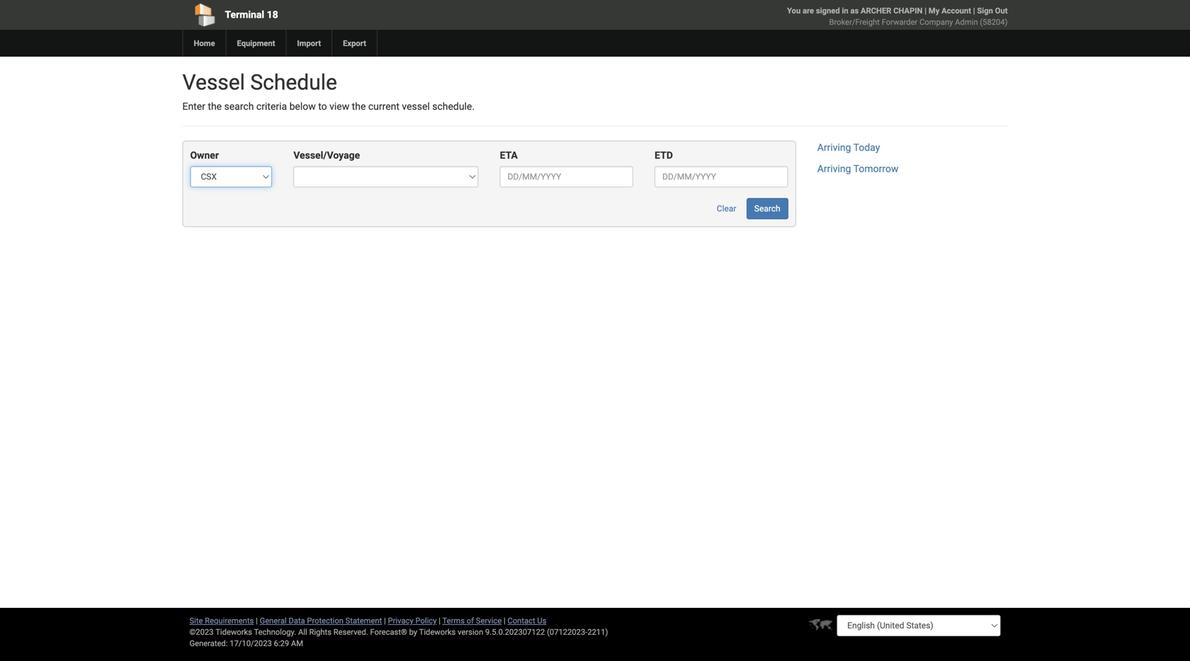 Task type: vqa. For each thing, say whether or not it's contained in the screenshot.
*
no



Task type: locate. For each thing, give the bounding box(es) containing it.
export link
[[332, 30, 377, 57]]

0 horizontal spatial the
[[208, 101, 222, 112]]

|
[[925, 6, 927, 15], [974, 6, 976, 15], [256, 616, 258, 625], [384, 616, 386, 625], [439, 616, 441, 625], [504, 616, 506, 625]]

company
[[920, 17, 953, 27]]

2 the from the left
[[352, 101, 366, 112]]

etd
[[655, 149, 673, 161]]

17/10/2023
[[230, 639, 272, 648]]

1 vertical spatial arriving
[[818, 163, 851, 175]]

0 vertical spatial arriving
[[818, 142, 851, 153]]

sign out link
[[978, 6, 1008, 15]]

| left sign
[[974, 6, 976, 15]]

to
[[318, 101, 327, 112]]

vessel
[[402, 101, 430, 112]]

arriving tomorrow link
[[818, 163, 899, 175]]

(07122023-
[[547, 628, 588, 637]]

search
[[755, 204, 781, 214]]

statement
[[346, 616, 382, 625]]

you
[[787, 6, 801, 15]]

you are signed in as archer chapin | my account | sign out broker/freight forwarder company admin (58204)
[[787, 6, 1008, 27]]

arriving
[[818, 142, 851, 153], [818, 163, 851, 175]]

| up tideworks
[[439, 616, 441, 625]]

reserved.
[[334, 628, 368, 637]]

general data protection statement link
[[260, 616, 382, 625]]

my
[[929, 6, 940, 15]]

arriving up arriving tomorrow link
[[818, 142, 851, 153]]

clear
[[717, 204, 737, 214]]

terms
[[443, 616, 465, 625]]

| left my
[[925, 6, 927, 15]]

schedule.
[[432, 101, 475, 112]]

protection
[[307, 616, 344, 625]]

data
[[289, 616, 305, 625]]

out
[[995, 6, 1008, 15]]

current
[[368, 101, 400, 112]]

9.5.0.202307122
[[485, 628, 545, 637]]

| up 9.5.0.202307122
[[504, 616, 506, 625]]

equipment
[[237, 39, 275, 48]]

tideworks
[[419, 628, 456, 637]]

the right view
[[352, 101, 366, 112]]

export
[[343, 39, 366, 48]]

import link
[[286, 30, 332, 57]]

vessel
[[182, 70, 245, 95]]

the
[[208, 101, 222, 112], [352, 101, 366, 112]]

| left "general"
[[256, 616, 258, 625]]

site
[[190, 616, 203, 625]]

©2023 tideworks
[[190, 628, 252, 637]]

contact
[[508, 616, 535, 625]]

version
[[458, 628, 483, 637]]

terminal 18 link
[[182, 0, 514, 30]]

in
[[842, 6, 849, 15]]

all
[[298, 628, 307, 637]]

policy
[[416, 616, 437, 625]]

us
[[537, 616, 547, 625]]

ETD text field
[[655, 166, 789, 187]]

sign
[[978, 6, 993, 15]]

am
[[291, 639, 303, 648]]

1 horizontal spatial the
[[352, 101, 366, 112]]

general
[[260, 616, 287, 625]]

my account link
[[929, 6, 972, 15]]

ETA text field
[[500, 166, 634, 187]]

arriving down arriving today link
[[818, 163, 851, 175]]

the right enter
[[208, 101, 222, 112]]

1 arriving from the top
[[818, 142, 851, 153]]

(58204)
[[980, 17, 1008, 27]]

broker/freight
[[829, 17, 880, 27]]

1 the from the left
[[208, 101, 222, 112]]

2 arriving from the top
[[818, 163, 851, 175]]

privacy
[[388, 616, 414, 625]]



Task type: describe. For each thing, give the bounding box(es) containing it.
forwarder
[[882, 17, 918, 27]]

as
[[851, 6, 859, 15]]

6:29
[[274, 639, 289, 648]]

| up forecast®
[[384, 616, 386, 625]]

import
[[297, 39, 321, 48]]

arriving today link
[[818, 142, 880, 153]]

site requirements link
[[190, 616, 254, 625]]

arriving for arriving tomorrow
[[818, 163, 851, 175]]

schedule
[[250, 70, 337, 95]]

criteria
[[256, 101, 287, 112]]

privacy policy link
[[388, 616, 437, 625]]

signed
[[816, 6, 840, 15]]

rights
[[309, 628, 332, 637]]

arriving today
[[818, 142, 880, 153]]

equipment link
[[226, 30, 286, 57]]

view
[[330, 101, 350, 112]]

service
[[476, 616, 502, 625]]

technology.
[[254, 628, 296, 637]]

today
[[854, 142, 880, 153]]

search button
[[747, 198, 789, 219]]

terminal 18
[[225, 9, 278, 21]]

18
[[267, 9, 278, 21]]

of
[[467, 616, 474, 625]]

below
[[290, 101, 316, 112]]

arriving for arriving today
[[818, 142, 851, 153]]

clear button
[[709, 198, 744, 219]]

vessel schedule enter the search criteria below to view the current vessel schedule.
[[182, 70, 475, 112]]

forecast®
[[370, 628, 407, 637]]

account
[[942, 6, 972, 15]]

by
[[409, 628, 417, 637]]

2211)
[[588, 628, 608, 637]]

search
[[224, 101, 254, 112]]

eta
[[500, 149, 518, 161]]

chapin
[[894, 6, 923, 15]]

arriving tomorrow
[[818, 163, 899, 175]]

terminal
[[225, 9, 264, 21]]

are
[[803, 6, 814, 15]]

requirements
[[205, 616, 254, 625]]

enter
[[182, 101, 205, 112]]

tomorrow
[[854, 163, 899, 175]]

home link
[[182, 30, 226, 57]]

site requirements | general data protection statement | privacy policy | terms of service | contact us ©2023 tideworks technology. all rights reserved. forecast® by tideworks version 9.5.0.202307122 (07122023-2211) generated: 17/10/2023 6:29 am
[[190, 616, 608, 648]]

admin
[[955, 17, 978, 27]]

archer
[[861, 6, 892, 15]]

vessel/voyage
[[294, 149, 360, 161]]

owner
[[190, 149, 219, 161]]

terms of service link
[[443, 616, 502, 625]]

home
[[194, 39, 215, 48]]

generated:
[[190, 639, 228, 648]]

contact us link
[[508, 616, 547, 625]]



